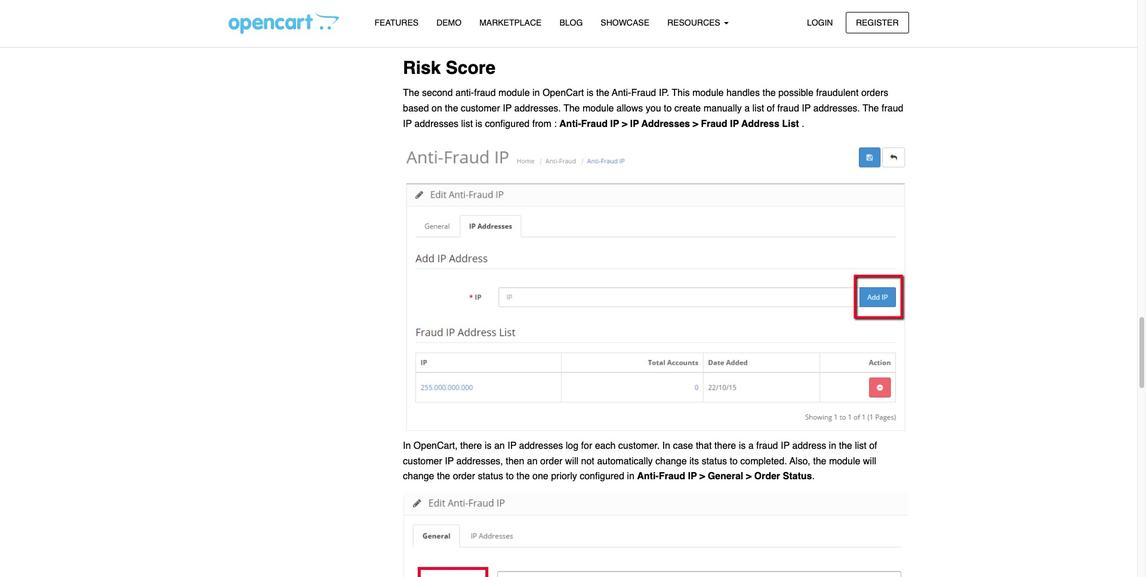 Task type: locate. For each thing, give the bounding box(es) containing it.
module up manually
[[693, 88, 724, 99]]

addresses
[[414, 119, 459, 129], [519, 441, 563, 452]]

module right also,
[[829, 457, 860, 467]]

marketplace
[[479, 18, 542, 27]]

0 vertical spatial anti-
[[612, 88, 631, 99]]

0 vertical spatial configured
[[485, 119, 530, 129]]

completed.
[[740, 457, 787, 467]]

status
[[783, 472, 812, 483]]

0 horizontal spatial anti-
[[559, 119, 581, 129]]

0 vertical spatial change
[[656, 457, 687, 467]]

1 vertical spatial .
[[812, 472, 815, 483]]

fraud
[[631, 88, 656, 99], [581, 119, 608, 129], [701, 119, 728, 129], [659, 472, 685, 483]]

2 there from the left
[[714, 441, 736, 452]]

0 horizontal spatial an
[[494, 441, 505, 452]]

fraud inside "in opencart, there is an ip addresses log for each customer. in case that there is a fraud ip address in the list of customer ip addresses, then an order will not automatically change its status to completed. also, the module will change the order status to the one priorly configured in"
[[756, 441, 778, 452]]

addresses up "then"
[[519, 441, 563, 452]]

0 horizontal spatial list
[[461, 119, 473, 129]]

1 horizontal spatial addresses.
[[813, 103, 860, 114]]

to inside the second anti-fraud module in opencart is the anti-fraud ip. this module handles the possible fraudulent orders based on the customer ip addresses. the module allows you to create manually a list of fraud ip addresses. the fraud ip addresses list is configured from :
[[664, 103, 672, 114]]

the second anti-fraud module in opencart is the anti-fraud ip. this module handles the possible fraudulent orders based on the customer ip addresses. the module allows you to create manually a list of fraud ip addresses. the fraud ip addresses list is configured from :
[[403, 88, 904, 129]]

the
[[403, 88, 419, 99], [564, 103, 580, 114], [863, 103, 879, 114]]

2 vertical spatial to
[[506, 472, 514, 483]]

the up based
[[403, 88, 419, 99]]

anti-
[[612, 88, 631, 99], [559, 119, 581, 129], [637, 472, 659, 483]]

0 vertical spatial customer
[[461, 103, 500, 114]]

change down opencart,
[[403, 472, 434, 483]]

anti- right the :
[[559, 119, 581, 129]]

anti- down automatically
[[637, 472, 659, 483]]

order up one
[[540, 457, 563, 467]]

in
[[403, 441, 411, 452], [662, 441, 670, 452]]

0 horizontal spatial addresses
[[414, 119, 459, 129]]

fraud up you
[[631, 88, 656, 99]]

fraud down the case
[[659, 472, 685, 483]]

0 horizontal spatial from
[[532, 119, 551, 129]]

opencart - open source shopping cart solution image
[[228, 13, 339, 34]]

2 vertical spatial list
[[855, 441, 867, 452]]

a
[[745, 103, 750, 114], [748, 441, 754, 452]]

to
[[664, 103, 672, 114], [730, 457, 738, 467], [506, 472, 514, 483]]

anti- for the
[[559, 119, 581, 129]]

0 horizontal spatial of
[[767, 103, 775, 114]]

is right "opencart"
[[587, 88, 594, 99]]

a down handles
[[745, 103, 750, 114]]

1 horizontal spatial in
[[662, 441, 670, 452]]

panel
[[580, 14, 603, 24]]

. down address
[[812, 472, 815, 483]]

1 horizontal spatial status
[[702, 457, 727, 467]]

one
[[533, 472, 548, 483]]

fraudulent
[[816, 88, 859, 99]]

1 vertical spatial of
[[869, 441, 877, 452]]

addresses. up the :
[[514, 103, 561, 114]]

1 vertical spatial from
[[532, 119, 551, 129]]

1 vertical spatial addresses
[[519, 441, 563, 452]]

addresses down on
[[414, 119, 459, 129]]

0 horizontal spatial status
[[478, 472, 503, 483]]

0 vertical spatial addresses
[[414, 119, 459, 129]]

> left the order
[[746, 472, 752, 483]]

1 horizontal spatial .
[[812, 472, 815, 483]]

customer.
[[618, 441, 660, 452]]

panel:
[[403, 29, 429, 40]]

more
[[403, 14, 425, 24]]

addresses. down fraudulent
[[813, 103, 860, 114]]

configured left the :
[[485, 119, 530, 129]]

1 horizontal spatial anti-
[[612, 88, 631, 99]]

login link
[[797, 12, 843, 33]]

register
[[856, 18, 899, 27]]

configured down 'not'
[[580, 472, 624, 483]]

features link
[[366, 13, 428, 34]]

2 vertical spatial anti-
[[637, 472, 659, 483]]

a up completed. at the bottom
[[748, 441, 754, 452]]

fraud inside the second anti-fraud module in opencart is the anti-fraud ip. this module handles the possible fraudulent orders based on the customer ip addresses. the module allows you to create manually a list of fraud ip addresses. the fraud ip addresses list is configured from :
[[631, 88, 656, 99]]

in left opencart,
[[403, 441, 411, 452]]

customer
[[461, 103, 500, 114], [403, 457, 442, 467]]

the right "opencart"
[[596, 88, 610, 99]]

addresses inside the second anti-fraud module in opencart is the anti-fraud ip. this module handles the possible fraudulent orders based on the customer ip addresses. the module allows you to create manually a list of fraud ip addresses. the fraud ip addresses list is configured from :
[[414, 119, 459, 129]]

in right found
[[522, 14, 530, 24]]

customer down opencart,
[[403, 457, 442, 467]]

.
[[802, 119, 804, 129], [812, 472, 815, 483]]

2 horizontal spatial list
[[855, 441, 867, 452]]

0 vertical spatial to
[[664, 103, 672, 114]]

1 vertical spatial list
[[461, 119, 473, 129]]

customer down 'anti-'
[[461, 103, 500, 114]]

anti- inside the second anti-fraud module in opencart is the anti-fraud ip. this module handles the possible fraudulent orders based on the customer ip addresses. the module allows you to create manually a list of fraud ip addresses. the fraud ip addresses list is configured from :
[[612, 88, 631, 99]]

the
[[533, 14, 546, 24], [596, 88, 610, 99], [763, 88, 776, 99], [445, 103, 458, 114], [839, 441, 852, 452], [813, 457, 826, 467], [437, 472, 450, 483], [517, 472, 530, 483]]

from
[[606, 14, 625, 24], [532, 119, 551, 129]]

0 vertical spatial an
[[494, 441, 505, 452]]

to down "then"
[[506, 472, 514, 483]]

will
[[565, 457, 579, 467], [863, 457, 876, 467]]

0 vertical spatial from
[[606, 14, 625, 24]]

risk
[[403, 57, 441, 78]]

status down the that
[[702, 457, 727, 467]]

change
[[656, 457, 687, 467], [403, 472, 434, 483]]

anti- up allows
[[612, 88, 631, 99]]

based
[[403, 103, 429, 114]]

1 addresses. from the left
[[514, 103, 561, 114]]

each
[[595, 441, 616, 452]]

1 horizontal spatial will
[[863, 457, 876, 467]]

2 in from the left
[[662, 441, 670, 452]]

showcase
[[601, 18, 650, 27]]

a inside "in opencart, there is an ip addresses log for each customer. in case that there is a fraud ip address in the list of customer ip addresses, then an order will not automatically change its status to completed. also, the module will change the order status to the one priorly configured in"
[[748, 441, 754, 452]]

to up anti-fraud ip > general > order status .
[[730, 457, 738, 467]]

0 horizontal spatial configured
[[485, 119, 530, 129]]

address
[[741, 119, 780, 129]]

anti-fraud ip > general > order status .
[[637, 472, 815, 483]]

0 horizontal spatial in
[[403, 441, 411, 452]]

0 horizontal spatial customer
[[403, 457, 442, 467]]

>
[[622, 119, 627, 129], [693, 119, 698, 129], [700, 472, 705, 483], [746, 472, 752, 483]]

status
[[702, 457, 727, 467], [478, 472, 503, 483]]

status down addresses,
[[478, 472, 503, 483]]

1 horizontal spatial addresses
[[519, 441, 563, 452]]

anti- for for
[[637, 472, 659, 483]]

list up "address"
[[753, 103, 764, 114]]

resources
[[667, 18, 723, 27]]

. right list
[[802, 119, 804, 129]]

in
[[522, 14, 530, 24], [533, 88, 540, 99], [829, 441, 836, 452], [627, 472, 634, 483]]

0 horizontal spatial there
[[460, 441, 482, 452]]

0 vertical spatial of
[[767, 103, 775, 114]]

1 there from the left
[[460, 441, 482, 452]]

possible
[[779, 88, 814, 99]]

fraud
[[474, 88, 496, 99], [777, 103, 799, 114], [882, 103, 904, 114], [756, 441, 778, 452]]

in inside more features can be found in the control panel from fraudlabs pro panel:
[[522, 14, 530, 24]]

not
[[581, 457, 594, 467]]

1 horizontal spatial of
[[869, 441, 877, 452]]

from left the :
[[532, 119, 551, 129]]

2 horizontal spatial anti-
[[637, 472, 659, 483]]

1 vertical spatial a
[[748, 441, 754, 452]]

configured
[[485, 119, 530, 129], [580, 472, 624, 483]]

blog link
[[551, 13, 592, 34]]

from right panel
[[606, 14, 625, 24]]

there right the that
[[714, 441, 736, 452]]

list down 'anti-'
[[461, 119, 473, 129]]

customer inside the second anti-fraud module in opencart is the anti-fraud ip. this module handles the possible fraudulent orders based on the customer ip addresses. the module allows you to create manually a list of fraud ip addresses. the fraud ip addresses list is configured from :
[[461, 103, 500, 114]]

the left control
[[533, 14, 546, 24]]

be
[[483, 14, 493, 24]]

is
[[587, 88, 594, 99], [476, 119, 482, 129], [485, 441, 492, 452], [739, 441, 746, 452]]

0 vertical spatial a
[[745, 103, 750, 114]]

1 vertical spatial to
[[730, 457, 738, 467]]

on
[[432, 103, 442, 114]]

fraud up list
[[777, 103, 799, 114]]

priorly
[[551, 472, 577, 483]]

there up addresses,
[[460, 441, 482, 452]]

order down addresses,
[[453, 472, 475, 483]]

the inside more features can be found in the control panel from fraudlabs pro panel:
[[533, 14, 546, 24]]

demo link
[[428, 13, 471, 34]]

in inside the second anti-fraud module in opencart is the anti-fraud ip. this module handles the possible fraudulent orders based on the customer ip addresses. the module allows you to create manually a list of fraud ip addresses. the fraud ip addresses list is configured from :
[[533, 88, 540, 99]]

an right "then"
[[527, 457, 538, 467]]

1 horizontal spatial change
[[656, 457, 687, 467]]

opencart,
[[414, 441, 458, 452]]

the down "opencart"
[[564, 103, 580, 114]]

1 vertical spatial an
[[527, 457, 538, 467]]

module left "opencart"
[[499, 88, 530, 99]]

more features can be found in the control panel from fraudlabs pro panel:
[[403, 14, 691, 40]]

there
[[460, 441, 482, 452], [714, 441, 736, 452]]

fraud up completed. at the bottom
[[756, 441, 778, 452]]

an up addresses,
[[494, 441, 505, 452]]

addresses.
[[514, 103, 561, 114], [813, 103, 860, 114]]

0 horizontal spatial order
[[453, 472, 475, 483]]

0 horizontal spatial to
[[506, 472, 514, 483]]

module left allows
[[583, 103, 614, 114]]

list right address
[[855, 441, 867, 452]]

change down the case
[[656, 457, 687, 467]]

1 horizontal spatial order
[[540, 457, 563, 467]]

the down address
[[813, 457, 826, 467]]

fraud down orders
[[882, 103, 904, 114]]

an
[[494, 441, 505, 452], [527, 457, 538, 467]]

in left the case
[[662, 441, 670, 452]]

1 horizontal spatial customer
[[461, 103, 500, 114]]

0 vertical spatial list
[[753, 103, 764, 114]]

1 vertical spatial change
[[403, 472, 434, 483]]

1 horizontal spatial there
[[714, 441, 736, 452]]

this
[[672, 88, 690, 99]]

1 horizontal spatial configured
[[580, 472, 624, 483]]

pro
[[676, 14, 691, 24]]

addresses,
[[456, 457, 503, 467]]

list
[[753, 103, 764, 114], [461, 119, 473, 129], [855, 441, 867, 452]]

0 horizontal spatial will
[[565, 457, 579, 467]]

order
[[540, 457, 563, 467], [453, 472, 475, 483]]

1 vertical spatial anti-
[[559, 119, 581, 129]]

orders
[[861, 88, 888, 99]]

0 vertical spatial .
[[802, 119, 804, 129]]

handles
[[726, 88, 760, 99]]

to right you
[[664, 103, 672, 114]]

0 horizontal spatial change
[[403, 472, 434, 483]]

in left "opencart"
[[533, 88, 540, 99]]

of
[[767, 103, 775, 114], [869, 441, 877, 452]]

> down create
[[693, 119, 698, 129]]

0 vertical spatial status
[[702, 457, 727, 467]]

:
[[554, 119, 557, 129]]

module
[[499, 88, 530, 99], [693, 88, 724, 99], [583, 103, 614, 114], [829, 457, 860, 467]]

order
[[754, 472, 780, 483]]

1 horizontal spatial to
[[664, 103, 672, 114]]

ip
[[503, 103, 512, 114], [802, 103, 811, 114], [403, 119, 412, 129], [610, 119, 619, 129], [630, 119, 639, 129], [730, 119, 739, 129], [508, 441, 517, 452], [781, 441, 790, 452], [445, 457, 454, 467], [688, 472, 697, 483]]

fraud right the :
[[581, 119, 608, 129]]

1 vertical spatial configured
[[580, 472, 624, 483]]

features
[[427, 14, 462, 24]]

1 horizontal spatial from
[[606, 14, 625, 24]]

from inside the second anti-fraud module in opencart is the anti-fraud ip. this module handles the possible fraudulent orders based on the customer ip addresses. the module allows you to create manually a list of fraud ip addresses. the fraud ip addresses list is configured from :
[[532, 119, 551, 129]]

the down orders
[[863, 103, 879, 114]]

0 horizontal spatial addresses.
[[514, 103, 561, 114]]

1 vertical spatial customer
[[403, 457, 442, 467]]



Task type: describe. For each thing, give the bounding box(es) containing it.
1 vertical spatial status
[[478, 472, 503, 483]]

in right address
[[829, 441, 836, 452]]

log
[[566, 441, 579, 452]]

1 horizontal spatial the
[[564, 103, 580, 114]]

a inside the second anti-fraud module in opencart is the anti-fraud ip. this module handles the possible fraudulent orders based on the customer ip addresses. the module allows you to create manually a list of fraud ip addresses. the fraud ip addresses list is configured from :
[[745, 103, 750, 114]]

then
[[506, 457, 524, 467]]

2 will from the left
[[863, 457, 876, 467]]

register link
[[846, 12, 909, 33]]

address
[[792, 441, 826, 452]]

can
[[465, 14, 480, 24]]

anti-fraud ip general image
[[403, 493, 909, 578]]

the right address
[[839, 441, 852, 452]]

anti-
[[456, 88, 474, 99]]

risk score
[[403, 57, 496, 78]]

of inside the second anti-fraud module in opencart is the anti-fraud ip. this module handles the possible fraudulent orders based on the customer ip addresses. the module allows you to create manually a list of fraud ip addresses. the fraud ip addresses list is configured from :
[[767, 103, 775, 114]]

demo
[[436, 18, 462, 27]]

module inside "in opencart, there is an ip addresses log for each customer. in case that there is a fraud ip address in the list of customer ip addresses, then an order will not automatically change its status to completed. also, the module will change the order status to the one priorly configured in"
[[829, 457, 860, 467]]

found
[[496, 14, 520, 24]]

0 vertical spatial order
[[540, 457, 563, 467]]

second
[[422, 88, 453, 99]]

2 horizontal spatial to
[[730, 457, 738, 467]]

in down automatically
[[627, 472, 634, 483]]

anti-fraud ip > ip addresses >  fraud ip address list .
[[559, 119, 804, 129]]

in opencart, there is an ip addresses log for each customer. in case that there is a fraud ip address in the list of customer ip addresses, then an order will not automatically change its status to completed. also, the module will change the order status to the one priorly configured in
[[403, 441, 877, 483]]

is up addresses,
[[485, 441, 492, 452]]

for
[[581, 441, 592, 452]]

create
[[674, 103, 701, 114]]

1 vertical spatial order
[[453, 472, 475, 483]]

opencart
[[543, 88, 584, 99]]

fraudlabs
[[628, 14, 673, 24]]

general
[[708, 472, 743, 483]]

resources link
[[658, 13, 738, 34]]

1 horizontal spatial an
[[527, 457, 538, 467]]

1 horizontal spatial list
[[753, 103, 764, 114]]

the right handles
[[763, 88, 776, 99]]

is up completed. at the bottom
[[739, 441, 746, 452]]

list
[[782, 119, 799, 129]]

the left one
[[517, 472, 530, 483]]

login
[[807, 18, 833, 27]]

fraud down the score
[[474, 88, 496, 99]]

configured inside the second anti-fraud module in opencart is the anti-fraud ip. this module handles the possible fraudulent orders based on the customer ip addresses. the module allows you to create manually a list of fraud ip addresses. the fraud ip addresses list is configured from :
[[485, 119, 530, 129]]

from inside more features can be found in the control panel from fraudlabs pro panel:
[[606, 14, 625, 24]]

customer inside "in opencart, there is an ip addresses log for each customer. in case that there is a fraud ip address in the list of customer ip addresses, then an order will not automatically change its status to completed. also, the module will change the order status to the one priorly configured in"
[[403, 457, 442, 467]]

> down allows
[[622, 119, 627, 129]]

ip.
[[659, 88, 669, 99]]

features
[[375, 18, 419, 27]]

1 will from the left
[[565, 457, 579, 467]]

1 in from the left
[[403, 441, 411, 452]]

0 horizontal spatial .
[[802, 119, 804, 129]]

you
[[646, 103, 661, 114]]

addresses
[[641, 119, 690, 129]]

fraud down manually
[[701, 119, 728, 129]]

2 addresses. from the left
[[813, 103, 860, 114]]

score
[[446, 57, 496, 78]]

0 horizontal spatial the
[[403, 88, 419, 99]]

marketplace link
[[471, 13, 551, 34]]

also,
[[790, 457, 811, 467]]

list inside "in opencart, there is an ip addresses log for each customer. in case that there is a fraud ip address in the list of customer ip addresses, then an order will not automatically change its status to completed. also, the module will change the order status to the one priorly configured in"
[[855, 441, 867, 452]]

> left general
[[700, 472, 705, 483]]

the down opencart,
[[437, 472, 450, 483]]

allows
[[617, 103, 643, 114]]

of inside "in opencart, there is an ip addresses log for each customer. in case that there is a fraud ip address in the list of customer ip addresses, then an order will not automatically change its status to completed. also, the module will change the order status to the one priorly configured in"
[[869, 441, 877, 452]]

2 horizontal spatial the
[[863, 103, 879, 114]]

blog
[[560, 18, 583, 27]]

anti-fraud ip fraud ip addresses image
[[403, 139, 909, 432]]

addresses inside "in opencart, there is an ip addresses log for each customer. in case that there is a fraud ip address in the list of customer ip addresses, then an order will not automatically change its status to completed. also, the module will change the order status to the one priorly configured in"
[[519, 441, 563, 452]]

configured inside "in opencart, there is an ip addresses log for each customer. in case that there is a fraud ip address in the list of customer ip addresses, then an order will not automatically change its status to completed. also, the module will change the order status to the one priorly configured in"
[[580, 472, 624, 483]]

showcase link
[[592, 13, 658, 34]]

automatically
[[597, 457, 653, 467]]

control
[[548, 14, 577, 24]]

case
[[673, 441, 693, 452]]

that
[[696, 441, 712, 452]]

manually
[[704, 103, 742, 114]]

its
[[690, 457, 699, 467]]

the right on
[[445, 103, 458, 114]]

is down the score
[[476, 119, 482, 129]]



Task type: vqa. For each thing, say whether or not it's contained in the screenshot.
there
yes



